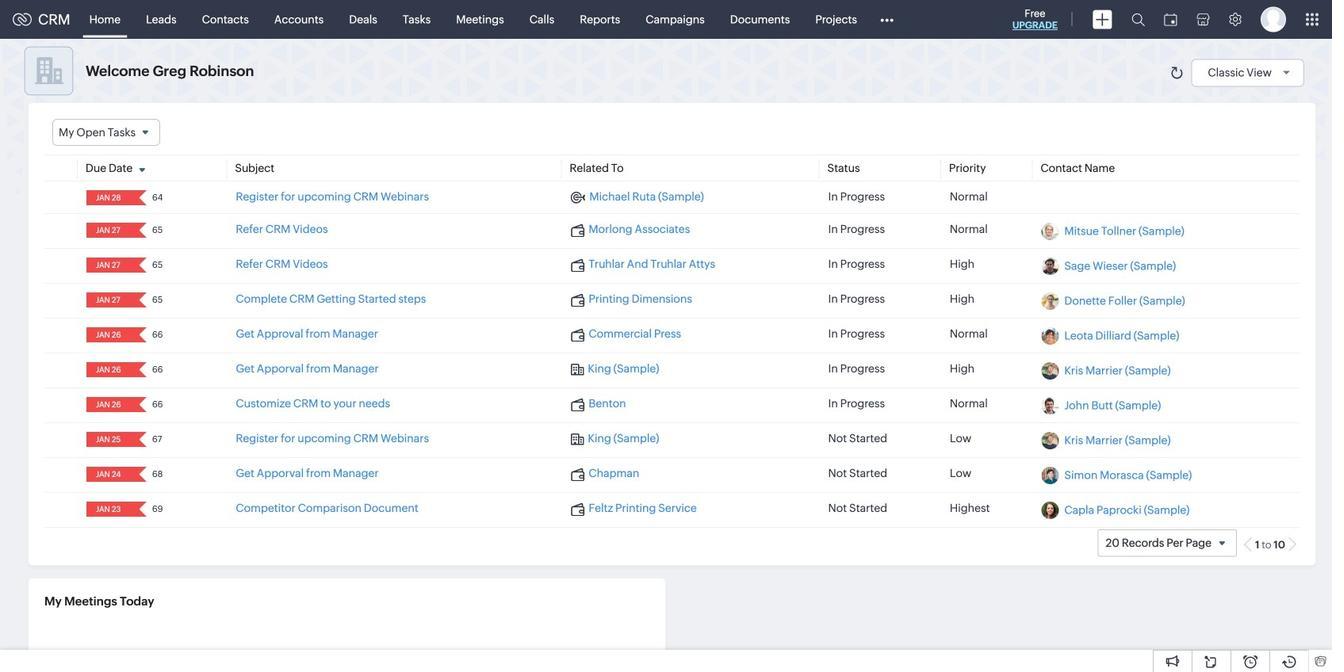 Task type: vqa. For each thing, say whether or not it's contained in the screenshot.
Other Modules Field
yes



Task type: locate. For each thing, give the bounding box(es) containing it.
search image
[[1132, 13, 1145, 26]]

create menu image
[[1093, 10, 1113, 29]]

logo image
[[13, 13, 32, 26]]

create menu element
[[1083, 0, 1122, 38]]

Other Modules field
[[870, 7, 904, 32]]

None field
[[52, 119, 160, 146], [91, 190, 128, 206], [91, 223, 128, 238], [91, 258, 128, 273], [91, 293, 128, 308], [91, 328, 128, 343], [91, 363, 128, 378], [91, 397, 128, 413], [91, 432, 128, 447], [91, 467, 128, 482], [91, 502, 128, 517], [52, 119, 160, 146], [91, 190, 128, 206], [91, 223, 128, 238], [91, 258, 128, 273], [91, 293, 128, 308], [91, 328, 128, 343], [91, 363, 128, 378], [91, 397, 128, 413], [91, 432, 128, 447], [91, 467, 128, 482], [91, 502, 128, 517]]



Task type: describe. For each thing, give the bounding box(es) containing it.
calendar image
[[1164, 13, 1178, 26]]

profile element
[[1251, 0, 1296, 38]]

profile image
[[1261, 7, 1286, 32]]

search element
[[1122, 0, 1155, 39]]



